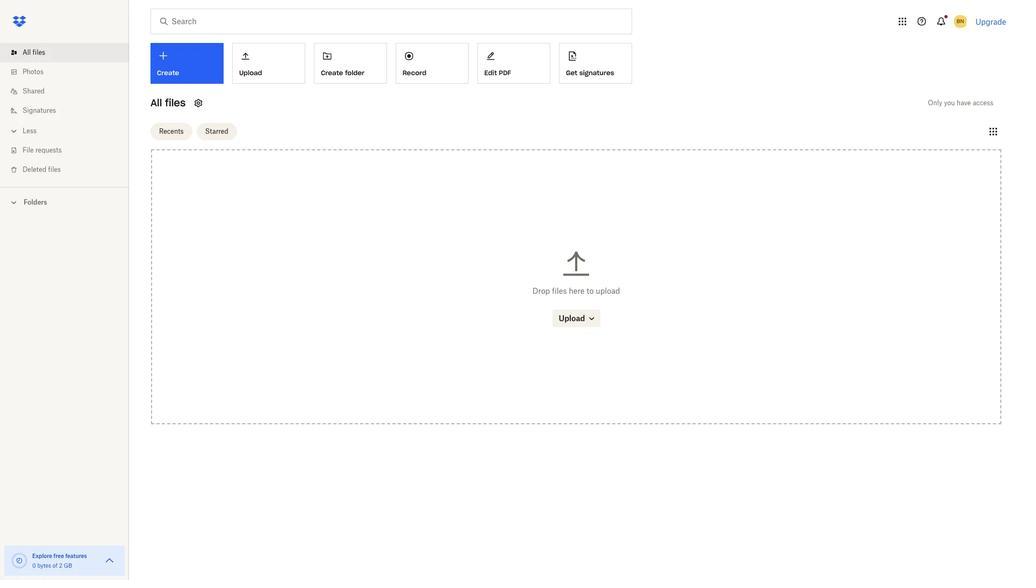 Task type: vqa. For each thing, say whether or not it's contained in the screenshot.
files
yes



Task type: locate. For each thing, give the bounding box(es) containing it.
get signatures
[[566, 69, 614, 77]]

0 horizontal spatial all
[[23, 48, 31, 56]]

files up photos
[[33, 48, 45, 56]]

photos link
[[9, 62, 129, 82]]

edit pdf
[[484, 69, 511, 77]]

1 horizontal spatial upload
[[559, 314, 585, 323]]

2
[[59, 563, 62, 569]]

explore
[[32, 553, 52, 560]]

upload button
[[232, 43, 305, 84], [552, 310, 600, 327]]

0 vertical spatial all
[[23, 48, 31, 56]]

all files up photos
[[23, 48, 45, 56]]

list
[[0, 37, 129, 187]]

get signatures button
[[559, 43, 632, 84]]

upload
[[239, 69, 262, 77], [559, 314, 585, 323]]

starred
[[205, 127, 228, 135]]

only you have access
[[928, 99, 994, 107]]

0 horizontal spatial all files
[[23, 48, 45, 56]]

1 horizontal spatial create
[[321, 69, 343, 77]]

files left the "here"
[[552, 287, 567, 296]]

0 vertical spatial upload button
[[232, 43, 305, 84]]

upload
[[596, 287, 620, 296]]

0 vertical spatial all files
[[23, 48, 45, 56]]

all files link
[[9, 43, 129, 62]]

here
[[569, 287, 585, 296]]

drop
[[533, 287, 550, 296]]

create inside popup button
[[157, 69, 179, 77]]

0
[[32, 563, 36, 569]]

all files
[[23, 48, 45, 56], [151, 97, 186, 109]]

starred button
[[197, 123, 237, 140]]

all files list item
[[0, 43, 129, 62]]

bn
[[957, 18, 964, 25]]

drop files here to upload
[[533, 287, 620, 296]]

get
[[566, 69, 578, 77]]

1 horizontal spatial all
[[151, 97, 162, 109]]

pdf
[[499, 69, 511, 77]]

access
[[973, 99, 994, 107]]

1 vertical spatial all files
[[151, 97, 186, 109]]

less image
[[9, 126, 19, 137]]

all
[[23, 48, 31, 56], [151, 97, 162, 109]]

0 vertical spatial upload
[[239, 69, 262, 77]]

deleted files
[[23, 166, 61, 174]]

recents button
[[151, 123, 192, 140]]

upgrade link
[[976, 17, 1007, 26]]

all files inside 'list item'
[[23, 48, 45, 56]]

deleted files link
[[9, 160, 129, 180]]

create inside button
[[321, 69, 343, 77]]

edit
[[484, 69, 497, 77]]

features
[[65, 553, 87, 560]]

shared link
[[9, 82, 129, 101]]

create
[[321, 69, 343, 77], [157, 69, 179, 77]]

folders
[[24, 198, 47, 206]]

1 horizontal spatial upload button
[[552, 310, 600, 327]]

all up photos
[[23, 48, 31, 56]]

all up recents
[[151, 97, 162, 109]]

file
[[23, 146, 34, 154]]

free
[[54, 553, 64, 560]]

explore free features 0 bytes of 2 gb
[[32, 553, 87, 569]]

files inside 'list item'
[[33, 48, 45, 56]]

photos
[[23, 68, 44, 76]]

of
[[53, 563, 58, 569]]

0 horizontal spatial create
[[157, 69, 179, 77]]

files
[[33, 48, 45, 56], [165, 97, 186, 109], [48, 166, 61, 174], [552, 287, 567, 296]]

all files up recents
[[151, 97, 186, 109]]



Task type: describe. For each thing, give the bounding box(es) containing it.
files left folder settings icon
[[165, 97, 186, 109]]

Search text field
[[172, 16, 610, 27]]

create folder
[[321, 69, 365, 77]]

deleted
[[23, 166, 46, 174]]

create for create
[[157, 69, 179, 77]]

to
[[587, 287, 594, 296]]

folder
[[345, 69, 365, 77]]

0 horizontal spatial upload button
[[232, 43, 305, 84]]

quota usage element
[[11, 553, 28, 570]]

recents
[[159, 127, 184, 135]]

signatures link
[[9, 101, 129, 120]]

create button
[[151, 43, 224, 84]]

less
[[23, 127, 37, 135]]

1 horizontal spatial all files
[[151, 97, 186, 109]]

shared
[[23, 87, 45, 95]]

dropbox image
[[9, 11, 30, 32]]

list containing all files
[[0, 37, 129, 187]]

create folder button
[[314, 43, 387, 84]]

folders button
[[0, 194, 129, 210]]

file requests link
[[9, 141, 129, 160]]

bn button
[[952, 13, 969, 30]]

signatures
[[23, 106, 56, 115]]

record button
[[396, 43, 469, 84]]

upgrade
[[976, 17, 1007, 26]]

create for create folder
[[321, 69, 343, 77]]

gb
[[64, 563, 72, 569]]

only
[[928, 99, 943, 107]]

1 vertical spatial upload
[[559, 314, 585, 323]]

record
[[403, 69, 427, 77]]

0 horizontal spatial upload
[[239, 69, 262, 77]]

you
[[944, 99, 955, 107]]

folder settings image
[[192, 97, 205, 110]]

edit pdf button
[[477, 43, 551, 84]]

have
[[957, 99, 971, 107]]

file requests
[[23, 146, 62, 154]]

all inside all files link
[[23, 48, 31, 56]]

signatures
[[580, 69, 614, 77]]

files right "deleted"
[[48, 166, 61, 174]]

requests
[[35, 146, 62, 154]]

bytes
[[37, 563, 51, 569]]

1 vertical spatial upload button
[[552, 310, 600, 327]]

1 vertical spatial all
[[151, 97, 162, 109]]



